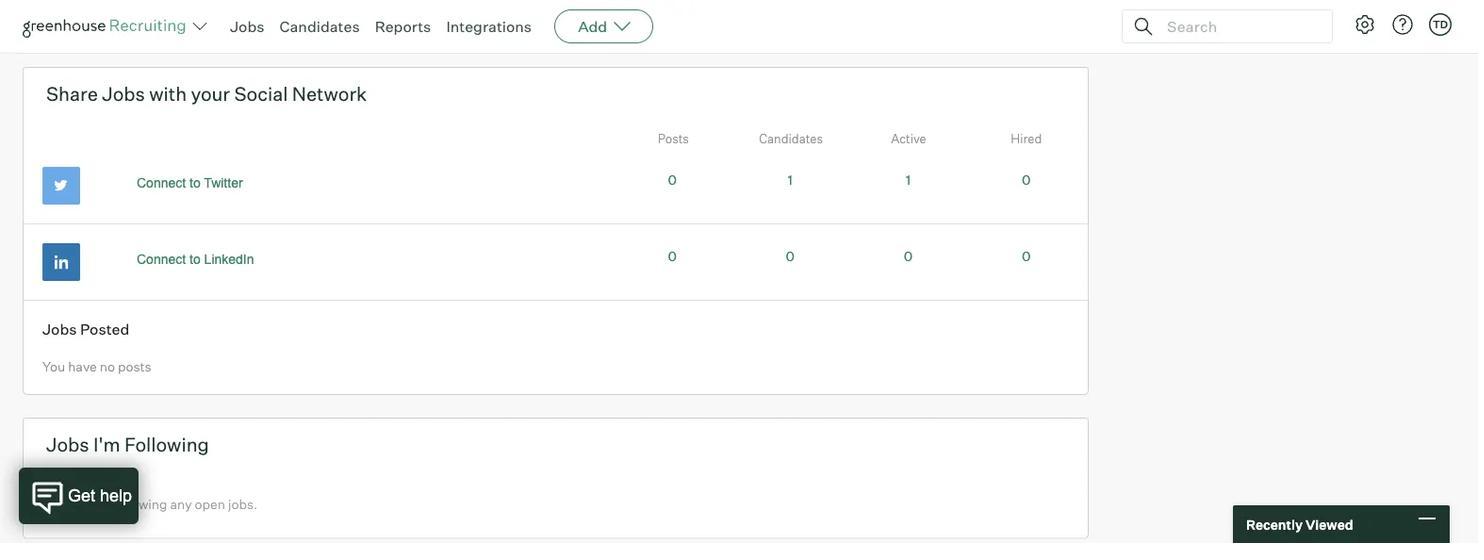 Task type: vqa. For each thing, say whether or not it's contained in the screenshot.
all
no



Task type: locate. For each thing, give the bounding box(es) containing it.
network
[[292, 83, 367, 106]]

any
[[141, 2, 163, 18], [170, 497, 192, 513]]

recently
[[1247, 516, 1303, 533]]

you for jobs posted
[[42, 358, 65, 375]]

1 to from the top
[[190, 176, 201, 190]]

have left no
[[68, 358, 97, 375]]

1 vertical spatial candidates
[[759, 131, 823, 146]]

jobs.
[[228, 497, 258, 513]]

1 horizontal spatial 1
[[906, 172, 911, 189]]

you left are
[[42, 497, 65, 513]]

not
[[87, 2, 106, 18], [90, 497, 110, 513]]

td button
[[1430, 13, 1452, 36]]

greenhouse recruiting image
[[23, 15, 192, 38]]

jobs posted
[[42, 320, 129, 339]]

any for referrals.
[[141, 2, 163, 18]]

0 vertical spatial candidates
[[280, 17, 360, 36]]

1 vertical spatial have
[[68, 358, 97, 375]]

any left referrals.
[[141, 2, 163, 18]]

active
[[891, 131, 927, 146]]

jobs for jobs link
[[230, 17, 265, 36]]

0 link
[[668, 172, 677, 189], [1022, 172, 1031, 189], [668, 248, 677, 265], [786, 248, 795, 265], [904, 248, 913, 265], [1022, 248, 1031, 265]]

jobs right referrals.
[[230, 17, 265, 36]]

have right 'do'
[[109, 2, 138, 18]]

any for open
[[170, 497, 192, 513]]

you
[[42, 2, 65, 18], [42, 358, 65, 375], [42, 497, 65, 513]]

0 vertical spatial not
[[87, 2, 106, 18]]

1
[[788, 172, 793, 189], [906, 172, 911, 189]]

candidates link
[[280, 17, 360, 36]]

connect to twitter button
[[116, 167, 264, 199]]

posted
[[80, 320, 129, 339]]

1 connect from the top
[[137, 176, 186, 190]]

0 horizontal spatial candidates
[[280, 17, 360, 36]]

jobs for jobs i'm following
[[46, 433, 89, 457]]

integrations link
[[446, 17, 532, 36]]

not right are
[[90, 497, 110, 513]]

referrals.
[[166, 2, 220, 18]]

you for jobs i'm following
[[42, 497, 65, 513]]

1 horizontal spatial 1 link
[[906, 172, 911, 189]]

jobs left posted
[[42, 320, 77, 339]]

you left 'do'
[[42, 2, 65, 18]]

do
[[68, 2, 84, 18]]

0 vertical spatial connect
[[137, 176, 186, 190]]

0 vertical spatial any
[[141, 2, 163, 18]]

jobs
[[230, 17, 265, 36], [102, 83, 145, 106], [42, 320, 77, 339], [46, 433, 89, 457]]

2 1 link from the left
[[906, 172, 911, 189]]

reports
[[375, 17, 431, 36]]

3 you from the top
[[42, 497, 65, 513]]

not for following
[[90, 497, 110, 513]]

0 vertical spatial you
[[42, 2, 65, 18]]

to for 0
[[190, 252, 201, 267]]

0 horizontal spatial any
[[141, 2, 163, 18]]

connect
[[137, 176, 186, 190], [137, 252, 186, 267]]

share
[[46, 83, 98, 106]]

1 vertical spatial to
[[190, 252, 201, 267]]

candidates
[[280, 17, 360, 36], [759, 131, 823, 146]]

0
[[668, 172, 677, 189], [1022, 172, 1031, 189], [668, 248, 677, 265], [786, 248, 795, 265], [904, 248, 913, 265], [1022, 248, 1031, 265]]

1 vertical spatial any
[[170, 497, 192, 513]]

with
[[149, 83, 187, 106]]

0 horizontal spatial 1 link
[[788, 172, 793, 189]]

to
[[190, 176, 201, 190], [190, 252, 201, 267]]

are
[[68, 497, 87, 513]]

0 horizontal spatial have
[[68, 358, 97, 375]]

to left twitter
[[190, 176, 201, 190]]

1 1 from the left
[[788, 172, 793, 189]]

2 you from the top
[[42, 358, 65, 375]]

1 vertical spatial connect
[[137, 252, 186, 267]]

jobs left i'm
[[46, 433, 89, 457]]

configure image
[[1354, 13, 1377, 36]]

connect to twitter
[[137, 176, 243, 190]]

your
[[191, 83, 230, 106]]

0 vertical spatial have
[[109, 2, 138, 18]]

0 horizontal spatial 1
[[788, 172, 793, 189]]

1 vertical spatial you
[[42, 358, 65, 375]]

1 horizontal spatial have
[[109, 2, 138, 18]]

connect left the 'linkedin'
[[137, 252, 186, 267]]

not right 'do'
[[87, 2, 106, 18]]

2 to from the top
[[190, 252, 201, 267]]

2 vertical spatial you
[[42, 497, 65, 513]]

any left open
[[170, 497, 192, 513]]

reports link
[[375, 17, 431, 36]]

to left the 'linkedin'
[[190, 252, 201, 267]]

posts
[[658, 131, 689, 146]]

you are not following any open jobs.
[[42, 497, 258, 513]]

0 vertical spatial to
[[190, 176, 201, 190]]

1 link
[[788, 172, 793, 189], [906, 172, 911, 189]]

add
[[578, 17, 607, 36]]

2 connect from the top
[[137, 252, 186, 267]]

1 vertical spatial not
[[90, 497, 110, 513]]

open
[[195, 497, 225, 513]]

connect left twitter
[[137, 176, 186, 190]]

recently viewed
[[1247, 516, 1354, 533]]

to for 1
[[190, 176, 201, 190]]

twitter
[[204, 176, 243, 190]]

have
[[109, 2, 138, 18], [68, 358, 97, 375]]

1 1 link from the left
[[788, 172, 793, 189]]

1 horizontal spatial any
[[170, 497, 192, 513]]

you down jobs posted
[[42, 358, 65, 375]]



Task type: describe. For each thing, give the bounding box(es) containing it.
viewed
[[1306, 516, 1354, 533]]

1 you from the top
[[42, 2, 65, 18]]

following
[[113, 497, 167, 513]]

you have no posts
[[42, 358, 151, 375]]

jobs left with
[[102, 83, 145, 106]]

posts
[[118, 358, 151, 375]]

not for have
[[87, 2, 106, 18]]

jobs i'm following
[[46, 433, 209, 457]]

2 1 from the left
[[906, 172, 911, 189]]

td button
[[1426, 9, 1456, 40]]

integrations
[[446, 17, 532, 36]]

connect for 1
[[137, 176, 186, 190]]

share jobs with your social network
[[46, 83, 367, 106]]

1 horizontal spatial candidates
[[759, 131, 823, 146]]

add button
[[555, 9, 654, 43]]

Search text field
[[1163, 13, 1316, 40]]

jobs for jobs posted
[[42, 320, 77, 339]]

social
[[234, 83, 288, 106]]

connect for 0
[[137, 252, 186, 267]]

connect to linkedin button
[[116, 244, 275, 276]]

no
[[100, 358, 115, 375]]

you do not have any referrals.
[[42, 2, 220, 18]]

hired
[[1011, 131, 1042, 146]]

connect to linkedin
[[137, 252, 254, 267]]

jobs link
[[230, 17, 265, 36]]

td
[[1433, 18, 1449, 31]]

following
[[124, 433, 209, 457]]

linkedin
[[204, 252, 254, 267]]

i'm
[[93, 433, 120, 457]]



